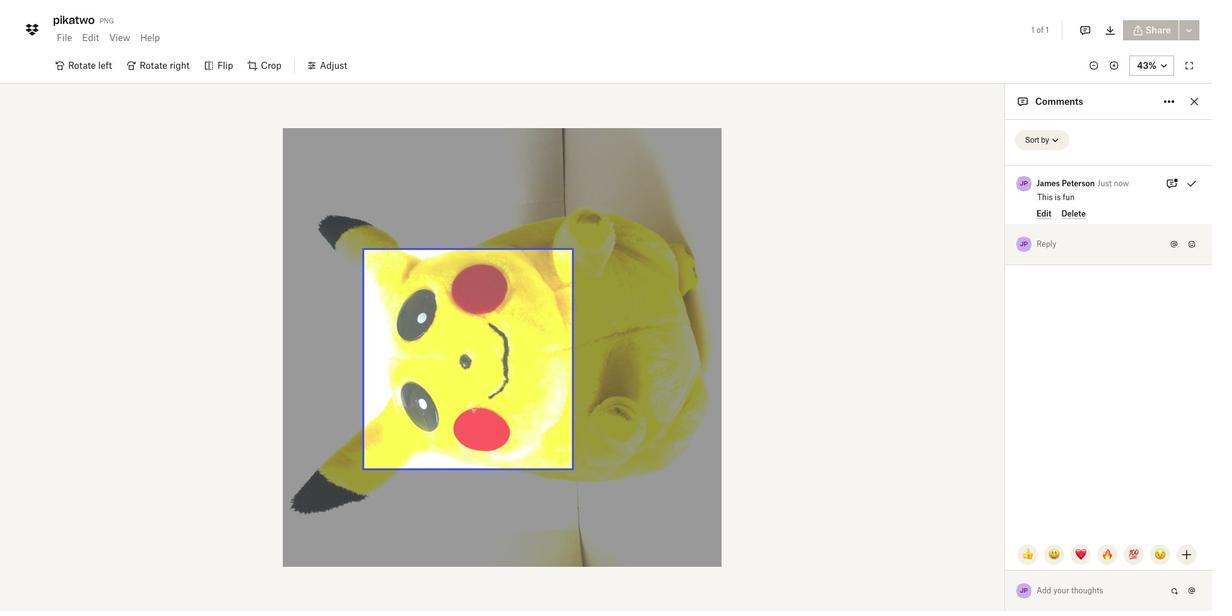 Task type: describe. For each thing, give the bounding box(es) containing it.
rotate for rotate right
[[140, 60, 167, 71]]

pikatwo
[[53, 14, 95, 27]]

sort by button
[[1016, 130, 1070, 150]]

jp for reply
[[1021, 240, 1029, 248]]

😃
[[1049, 550, 1061, 560]]

thoughts
[[1072, 586, 1104, 596]]

rotate for rotate left
[[68, 60, 96, 71]]

dropbox image
[[22, 19, 42, 39]]

❤️
[[1076, 550, 1087, 560]]

close right sidebar image
[[1188, 94, 1203, 109]]

comments
[[1036, 96, 1084, 107]]

jp for add your thoughts
[[1021, 587, 1029, 595]]

add your thoughts image
[[1038, 584, 1157, 598]]

1 of 1
[[1032, 25, 1050, 35]]

file
[[57, 32, 72, 43]]

now
[[1115, 179, 1130, 188]]

help
[[140, 32, 160, 43]]

43% button
[[1130, 56, 1175, 76]]

reply image
[[1038, 238, 1157, 251]]

file button
[[52, 28, 77, 48]]

by
[[1042, 136, 1050, 145]]

2 1 from the left
[[1046, 25, 1050, 35]]

💯 button
[[1125, 545, 1145, 565]]

sort
[[1026, 136, 1040, 145]]

view button
[[104, 28, 135, 48]]

Reply text field
[[1038, 234, 1167, 255]]

flip button
[[197, 56, 241, 76]]

rotate right
[[140, 60, 190, 71]]

❤️ button
[[1071, 545, 1092, 565]]

view
[[109, 32, 130, 43]]

edit for edit popup button
[[82, 32, 99, 43]]

james peterson just now
[[1037, 179, 1130, 188]]

peterson
[[1063, 179, 1096, 188]]

1 jp from the top
[[1021, 179, 1029, 188]]

delete button
[[1062, 209, 1087, 219]]

rotate left button
[[48, 56, 120, 76]]

43%
[[1138, 60, 1157, 71]]

right
[[170, 60, 190, 71]]

crop
[[261, 60, 282, 71]]

james
[[1037, 179, 1061, 188]]

rotate left
[[68, 60, 112, 71]]

is
[[1056, 193, 1061, 202]]

edit for edit button
[[1037, 209, 1052, 218]]

1 1 from the left
[[1032, 25, 1035, 35]]



Task type: vqa. For each thing, say whether or not it's contained in the screenshot.
/ image png at the top of the page
no



Task type: locate. For each thing, give the bounding box(es) containing it.
Add your thoughts text field
[[1038, 581, 1167, 601]]

1 horizontal spatial rotate
[[140, 60, 167, 71]]

delete
[[1062, 209, 1087, 218]]

rotate left left
[[68, 60, 96, 71]]

0 horizontal spatial rotate
[[68, 60, 96, 71]]

jp left reply
[[1021, 240, 1029, 248]]

edit button
[[1037, 209, 1052, 219]]

rotate
[[68, 60, 96, 71], [140, 60, 167, 71]]

😣
[[1155, 550, 1167, 560]]

add your thoughts
[[1037, 586, 1104, 596]]

rotate right button
[[120, 56, 197, 76]]

crop button
[[241, 56, 289, 76]]

edit inside popup button
[[82, 32, 99, 43]]

1
[[1032, 25, 1035, 35], [1046, 25, 1050, 35]]

png
[[100, 15, 114, 25]]

😃 button
[[1045, 545, 1065, 565]]

rotate inside button
[[140, 60, 167, 71]]

this
[[1038, 193, 1053, 202]]

1 horizontal spatial edit
[[1037, 209, 1052, 218]]

adjust button
[[300, 56, 355, 76]]

flip
[[218, 60, 233, 71]]

rotate left the right
[[140, 60, 167, 71]]

just
[[1098, 179, 1113, 188]]

0 horizontal spatial 1
[[1032, 25, 1035, 35]]

👍 button
[[1018, 545, 1039, 565]]

1 vertical spatial jp
[[1021, 240, 1029, 248]]

🔥
[[1102, 550, 1114, 560]]

help button
[[135, 28, 165, 48]]

jp left add on the bottom of page
[[1021, 587, 1029, 595]]

reply
[[1037, 239, 1057, 249]]

1 left the "of"
[[1032, 25, 1035, 35]]

💯
[[1129, 550, 1140, 560]]

0 vertical spatial edit
[[82, 32, 99, 43]]

adjust
[[320, 60, 348, 71]]

your
[[1054, 586, 1070, 596]]

1 horizontal spatial 1
[[1046, 25, 1050, 35]]

add
[[1037, 586, 1052, 596]]

0 horizontal spatial edit
[[82, 32, 99, 43]]

2 vertical spatial jp
[[1021, 587, 1029, 595]]

1 rotate from the left
[[68, 60, 96, 71]]

😣 button
[[1151, 545, 1171, 565]]

pikatwo png
[[53, 14, 114, 27]]

2 jp from the top
[[1021, 240, 1029, 248]]

edit down pikatwo png at the top left of the page
[[82, 32, 99, 43]]

edit down the this at the right of the page
[[1037, 209, 1052, 218]]

0 vertical spatial jp
[[1021, 179, 1029, 188]]

👍
[[1023, 550, 1034, 560]]

1 right the "of"
[[1046, 25, 1050, 35]]

left
[[98, 60, 112, 71]]

jp
[[1021, 179, 1029, 188], [1021, 240, 1029, 248], [1021, 587, 1029, 595]]

sort by
[[1026, 136, 1050, 145]]

jp left james
[[1021, 179, 1029, 188]]

this is fun
[[1038, 193, 1075, 202]]

3 jp from the top
[[1021, 587, 1029, 595]]

2 rotate from the left
[[140, 60, 167, 71]]

🔥 button
[[1098, 545, 1118, 565]]

of
[[1037, 25, 1044, 35]]

fun
[[1063, 193, 1075, 202]]

edit
[[82, 32, 99, 43], [1037, 209, 1052, 218]]

edit button
[[77, 28, 104, 48]]

rotate inside button
[[68, 60, 96, 71]]

1 vertical spatial edit
[[1037, 209, 1052, 218]]



